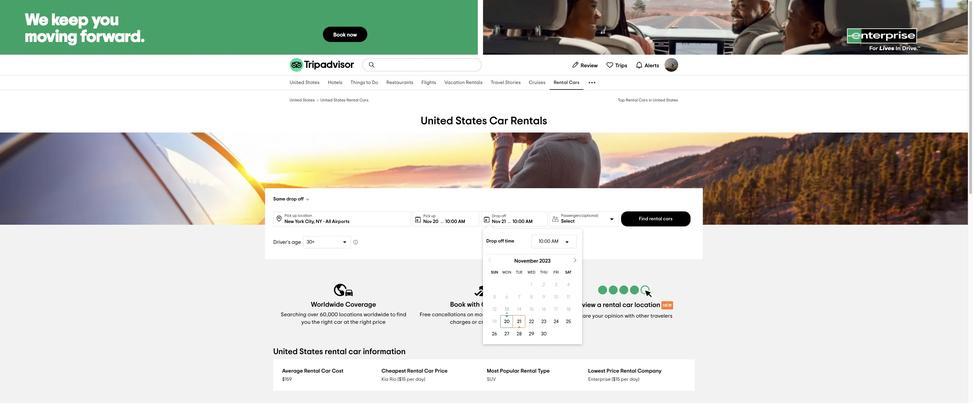 Task type: locate. For each thing, give the bounding box(es) containing it.
2 day) from the left
[[630, 378, 640, 383]]

sun nov 12 2023 cell
[[489, 304, 501, 316]]

review
[[581, 63, 598, 68], [575, 302, 596, 309]]

1 vertical spatial united states
[[290, 98, 315, 102]]

10:00 right nov 21
[[513, 220, 525, 224]]

0 horizontal spatial nov
[[424, 220, 432, 224]]

thu nov 23 2023 cell
[[538, 316, 550, 329]]

pick up
[[424, 214, 436, 218]]

1 vertical spatial 20
[[504, 320, 510, 325]]

1 horizontal spatial right
[[360, 320, 372, 325]]

19
[[492, 320, 497, 325]]

25
[[566, 320, 571, 325]]

row containing 26
[[489, 329, 575, 341]]

am right 'nov 20'
[[458, 220, 465, 224]]

up
[[293, 214, 297, 218], [431, 214, 436, 218]]

popular
[[500, 369, 520, 374]]

per down lowest price rental company
[[621, 378, 629, 383]]

drop up nov 21
[[492, 214, 501, 218]]

1 pick from the left
[[285, 214, 292, 218]]

to left do
[[367, 80, 371, 85]]

0 vertical spatial 21
[[502, 220, 506, 224]]

nov
[[424, 220, 432, 224], [492, 220, 501, 224]]

pick up 'nov 20'
[[424, 214, 431, 218]]

worldwide coverage
[[311, 302, 376, 309]]

0 horizontal spatial 20
[[433, 220, 439, 224]]

on
[[467, 312, 474, 318]]

0 horizontal spatial day)
[[416, 378, 425, 383]]

2 per from the left
[[621, 378, 629, 383]]

1 horizontal spatial up
[[431, 214, 436, 218]]

0 horizontal spatial 10:00
[[445, 220, 457, 224]]

average
[[282, 369, 303, 374]]

0 horizontal spatial am
[[458, 220, 465, 224]]

10:00 for 20
[[445, 220, 457, 224]]

the
[[312, 320, 320, 325], [350, 320, 359, 325]]

most
[[487, 369, 499, 374]]

29
[[529, 332, 534, 337]]

row containing 1
[[489, 279, 575, 292]]

location
[[298, 214, 312, 218], [635, 302, 661, 309]]

0 vertical spatial car
[[623, 302, 633, 309]]

fri nov 24 2023 cell
[[550, 316, 562, 329]]

10:00 am up 2023
[[539, 240, 559, 244]]

off right drop
[[298, 197, 304, 202]]

17
[[554, 308, 558, 312]]

sat nov 18 2023 cell
[[562, 304, 575, 316]]

0 horizontal spatial car
[[334, 320, 343, 325]]

10:00 right 'nov 20'
[[445, 220, 457, 224]]

drop for drop off
[[492, 214, 501, 218]]

2 vertical spatial off
[[498, 239, 504, 244]]

21 inside cell
[[517, 320, 521, 325]]

no
[[523, 312, 530, 318]]

10:00
[[445, 220, 457, 224], [513, 220, 525, 224], [539, 240, 550, 244]]

information
[[363, 348, 406, 357]]

0 horizontal spatial 21
[[502, 220, 506, 224]]

per down cheapest rental car price
[[407, 378, 415, 383]]

1 nov from the left
[[424, 220, 432, 224]]

20 down bookings
[[504, 320, 510, 325]]

10:00 am right 'nov 20'
[[445, 220, 465, 224]]

at
[[344, 320, 349, 325]]

pick for drop off
[[285, 214, 292, 218]]

tue nov 14 2023 cell
[[513, 304, 525, 316]]

with up on
[[467, 302, 480, 309]]

pick for nov 21
[[424, 214, 431, 218]]

rental up 'cost'
[[325, 348, 347, 357]]

row group containing 1
[[489, 279, 577, 341]]

passengers
[[561, 214, 581, 218]]

1 horizontal spatial the
[[350, 320, 359, 325]]

1 up from the left
[[293, 214, 297, 218]]

0 vertical spatial rentals
[[466, 80, 483, 85]]

cars left in on the top of page
[[639, 98, 648, 102]]

with down review a rental car location new at the right bottom
[[625, 314, 635, 319]]

rental cars
[[554, 80, 580, 85]]

review for review
[[581, 63, 598, 68]]

3
[[555, 283, 558, 288]]

review left trips link
[[581, 63, 598, 68]]

november 2023 grid
[[483, 259, 582, 341]]

0 horizontal spatial right
[[321, 320, 333, 325]]

1 vertical spatial 21
[[517, 320, 521, 325]]

price
[[373, 320, 386, 325]]

0 vertical spatial united states link
[[286, 76, 324, 90]]

1 horizontal spatial day)
[[630, 378, 640, 383]]

drop for drop off time
[[486, 239, 497, 244]]

1 horizontal spatial cars
[[569, 80, 580, 85]]

up up 'nov 20'
[[431, 214, 436, 218]]

the right at at the bottom left
[[350, 320, 359, 325]]

cars down things to do link
[[360, 98, 369, 102]]

20 inside mon nov 20 2023 cell
[[504, 320, 510, 325]]

0 horizontal spatial location
[[298, 214, 312, 218]]

1 horizontal spatial with
[[625, 314, 635, 319]]

november 2023
[[515, 259, 551, 264]]

rental up enterprise ($15 per day)
[[621, 369, 637, 374]]

1 vertical spatial with
[[625, 314, 635, 319]]

flights
[[422, 80, 436, 85]]

right
[[321, 320, 333, 325], [360, 320, 372, 325]]

sun nov 19 2023 cell
[[489, 316, 501, 329]]

the down "over"
[[312, 320, 320, 325]]

top
[[618, 98, 625, 102]]

None search field
[[363, 59, 482, 71]]

wed nov 29 2023 cell
[[525, 329, 538, 341]]

off left time
[[498, 239, 504, 244]]

sat nov 25 2023 cell
[[562, 316, 575, 329]]

1 horizontal spatial 10:00 am
[[513, 220, 533, 224]]

to left find
[[391, 312, 396, 318]]

nov 20
[[424, 220, 439, 224]]

1 horizontal spatial 20
[[504, 320, 510, 325]]

car left information
[[349, 348, 361, 357]]

10:00 am for nov 21
[[513, 220, 533, 224]]

row group
[[489, 279, 577, 341]]

mon nov 27 2023 cell
[[501, 329, 513, 341]]

review up share on the bottom of the page
[[575, 302, 596, 309]]

review link
[[569, 58, 601, 72]]

location down same drop off at the left
[[298, 214, 312, 218]]

company
[[638, 369, 662, 374]]

rental up the opinion on the bottom right of the page
[[603, 302, 621, 309]]

1 horizontal spatial nov
[[492, 220, 501, 224]]

2 pick from the left
[[424, 214, 431, 218]]

2 horizontal spatial rental
[[650, 217, 662, 222]]

rentals
[[466, 80, 483, 85], [511, 116, 548, 127]]

find rental cars
[[639, 217, 673, 222]]

find
[[397, 312, 406, 318]]

most
[[475, 312, 487, 318]]

drop off time
[[486, 239, 514, 244]]

sun nov 05 2023 cell
[[489, 292, 501, 304]]

cars
[[569, 80, 580, 85], [360, 98, 369, 102], [639, 98, 648, 102]]

enterprise
[[589, 378, 611, 383]]

4
[[567, 283, 570, 288]]

0 horizontal spatial rental
[[325, 348, 347, 357]]

nov down 'drop off'
[[492, 220, 501, 224]]

1 vertical spatial car
[[334, 320, 343, 325]]

10:00 up 2023
[[539, 240, 550, 244]]

united states rental cars
[[321, 98, 369, 102]]

5 row from the top
[[489, 316, 575, 329]]

1 horizontal spatial rentals
[[511, 116, 548, 127]]

1 vertical spatial review
[[575, 302, 596, 309]]

0 horizontal spatial the
[[312, 320, 320, 325]]

1 horizontal spatial ($15
[[612, 378, 620, 383]]

3 row from the top
[[489, 292, 575, 304]]

locations
[[339, 312, 363, 318]]

1 vertical spatial drop
[[486, 239, 497, 244]]

up down drop
[[293, 214, 297, 218]]

1 the from the left
[[312, 320, 320, 325]]

day)
[[416, 378, 425, 383], [630, 378, 640, 383]]

21 down 'drop off'
[[502, 220, 506, 224]]

2 row from the top
[[489, 279, 575, 292]]

row
[[489, 267, 575, 279], [489, 279, 575, 292], [489, 292, 575, 304], [489, 304, 575, 316], [489, 316, 575, 329], [489, 329, 575, 341]]

1 horizontal spatial am
[[526, 220, 533, 224]]

over
[[308, 312, 319, 318]]

2 nov from the left
[[492, 220, 501, 224]]

price
[[435, 369, 448, 374], [607, 369, 620, 374]]

1 row from the top
[[489, 267, 575, 279]]

am right nov 21
[[526, 220, 533, 224]]

0 horizontal spatial per
[[407, 378, 415, 383]]

1 horizontal spatial per
[[621, 378, 629, 383]]

vacation rentals
[[445, 80, 483, 85]]

11
[[567, 295, 570, 300]]

alerts
[[645, 63, 659, 68]]

row containing sun
[[489, 267, 575, 279]]

select
[[561, 219, 575, 224]]

1 vertical spatial off
[[502, 214, 506, 218]]

0 vertical spatial rental
[[650, 217, 662, 222]]

20 down pick up
[[433, 220, 439, 224]]

rental cars link
[[550, 76, 584, 90]]

30
[[541, 332, 547, 337]]

0 horizontal spatial pick
[[285, 214, 292, 218]]

vacation
[[445, 80, 465, 85]]

free
[[420, 312, 431, 318]]

2 horizontal spatial 10:00
[[539, 240, 550, 244]]

average rental car cost
[[282, 369, 344, 374]]

1 horizontal spatial rental
[[603, 302, 621, 309]]

1 horizontal spatial location
[[635, 302, 661, 309]]

things to do link
[[347, 76, 383, 90]]

2 up from the left
[[431, 214, 436, 218]]

off for drop off
[[502, 214, 506, 218]]

0 horizontal spatial car
[[321, 369, 331, 374]]

rental right find
[[650, 217, 662, 222]]

cheapest rental car price
[[382, 369, 448, 374]]

1 horizontal spatial car
[[349, 348, 361, 357]]

tue nov 07 2023 cell
[[513, 292, 525, 304]]

off up nov 21
[[502, 214, 506, 218]]

0 vertical spatial 20
[[433, 220, 439, 224]]

0 horizontal spatial price
[[435, 369, 448, 374]]

0 horizontal spatial up
[[293, 214, 297, 218]]

car left at at the bottom left
[[334, 320, 343, 325]]

0 horizontal spatial rentals
[[466, 80, 483, 85]]

wed nov 22 2023 cell
[[525, 316, 538, 329]]

hidden
[[531, 312, 549, 318]]

hotels link
[[324, 76, 347, 90]]

rio
[[390, 378, 397, 383]]

0 horizontal spatial 10:00 am
[[445, 220, 465, 224]]

2 horizontal spatial car
[[623, 302, 633, 309]]

1 price from the left
[[435, 369, 448, 374]]

pick down same drop off at the left
[[285, 214, 292, 218]]

10:00 am right nov 21
[[513, 220, 533, 224]]

nov down pick up
[[424, 220, 432, 224]]

rental for information
[[325, 348, 347, 357]]

4 row from the top
[[489, 304, 575, 316]]

0 horizontal spatial ($15
[[398, 378, 406, 383]]

2023
[[540, 259, 551, 264]]

0 vertical spatial to
[[367, 80, 371, 85]]

($15 right rio
[[398, 378, 406, 383]]

car up share your opinion with other travelers
[[623, 302, 633, 309]]

0 vertical spatial drop
[[492, 214, 501, 218]]

21 down and
[[517, 320, 521, 325]]

1 vertical spatial to
[[391, 312, 396, 318]]

rental right cruises
[[554, 80, 568, 85]]

nov for nov 21
[[492, 220, 501, 224]]

find
[[639, 217, 649, 222]]

find rental cars button
[[621, 212, 691, 227]]

1 horizontal spatial price
[[607, 369, 620, 374]]

car for price
[[425, 369, 434, 374]]

share your opinion with other travelers
[[577, 314, 673, 319]]

nov for nov 20
[[424, 220, 432, 224]]

bookings
[[488, 312, 511, 318]]

search image
[[369, 62, 375, 68]]

row containing 5
[[489, 292, 575, 304]]

1 vertical spatial rental
[[603, 302, 621, 309]]

2 horizontal spatial car
[[490, 116, 509, 127]]

day) down cheapest rental car price
[[416, 378, 425, 383]]

driver's age
[[273, 240, 301, 245]]

free cancellations on most bookings and no hidden charges or credit card fees
[[420, 312, 549, 325]]

to
[[367, 80, 371, 85], [391, 312, 396, 318]]

1 horizontal spatial 21
[[517, 320, 521, 325]]

searching over 60,000 locations worldwide to find you the right car at the right price
[[281, 312, 406, 325]]

day) down lowest price rental company
[[630, 378, 640, 383]]

fri nov 03 2023 cell
[[550, 279, 562, 292]]

0 horizontal spatial with
[[467, 302, 480, 309]]

6 row from the top
[[489, 329, 575, 341]]

am up fri
[[552, 240, 559, 244]]

2 the from the left
[[350, 320, 359, 325]]

($15 down lowest price rental company
[[612, 378, 620, 383]]

0 vertical spatial review
[[581, 63, 598, 68]]

in
[[649, 98, 653, 102]]

fri nov 10 2023 cell
[[550, 292, 562, 304]]

2 vertical spatial rental
[[325, 348, 347, 357]]

drop left time
[[486, 239, 497, 244]]

rental left the 'type'
[[521, 369, 537, 374]]

cars down the review link
[[569, 80, 580, 85]]

1 horizontal spatial car
[[425, 369, 434, 374]]

1 horizontal spatial 10:00
[[513, 220, 525, 224]]

right down the 60,000
[[321, 320, 333, 325]]

time
[[505, 239, 514, 244]]

1 horizontal spatial to
[[391, 312, 396, 318]]

2 vertical spatial car
[[349, 348, 361, 357]]

10:00 am
[[445, 220, 465, 224], [513, 220, 533, 224], [539, 240, 559, 244]]

trips link
[[604, 58, 630, 72]]

location up other
[[635, 302, 661, 309]]

0 vertical spatial united states
[[290, 80, 320, 85]]

row group inside the november 2023 grid
[[489, 279, 577, 341]]

1 horizontal spatial pick
[[424, 214, 431, 218]]

car
[[490, 116, 509, 127], [321, 369, 331, 374], [425, 369, 434, 374]]

2 ($15 from the left
[[612, 378, 620, 383]]

cancellations
[[432, 312, 466, 318]]

2 horizontal spatial cars
[[639, 98, 648, 102]]

off for drop off time
[[498, 239, 504, 244]]

rental down things
[[347, 98, 359, 102]]

am for 20
[[458, 220, 465, 224]]

right down worldwide
[[360, 320, 372, 325]]



Task type: vqa. For each thing, say whether or not it's contained in the screenshot.
the Los Angeles California, United States
no



Task type: describe. For each thing, give the bounding box(es) containing it.
thu
[[540, 271, 548, 275]]

0 vertical spatial location
[[298, 214, 312, 218]]

5
[[493, 295, 496, 300]]

10:00 am for nov 20
[[445, 220, 465, 224]]

22
[[529, 320, 534, 325]]

15
[[530, 308, 534, 312]]

16
[[542, 308, 546, 312]]

mon nov 06 2023 cell
[[501, 292, 513, 304]]

tue nov 21 2023 cell
[[513, 316, 525, 329]]

car for location
[[623, 302, 633, 309]]

$159
[[282, 378, 292, 383]]

new
[[663, 304, 672, 308]]

0 horizontal spatial to
[[367, 80, 371, 85]]

worldwide
[[364, 312, 389, 318]]

8
[[530, 295, 533, 300]]

united states car rentals
[[421, 116, 548, 127]]

rentals inside vacation rentals link
[[466, 80, 483, 85]]

review a rental car location new
[[575, 302, 672, 309]]

united states rental car information
[[273, 348, 406, 357]]

restaurants
[[387, 80, 414, 85]]

9
[[543, 295, 545, 300]]

up for nov 21
[[431, 214, 436, 218]]

cars
[[663, 217, 673, 222]]

november
[[515, 259, 538, 264]]

travel
[[491, 80, 504, 85]]

mon
[[503, 271, 511, 275]]

0 vertical spatial off
[[298, 197, 304, 202]]

60,000
[[320, 312, 338, 318]]

confidence
[[482, 302, 518, 309]]

same drop off
[[273, 197, 304, 202]]

sun nov 26 2023 cell
[[489, 329, 501, 341]]

cheapest
[[382, 369, 406, 374]]

tripadvisor image
[[290, 58, 354, 72]]

rental right "average"
[[304, 369, 320, 374]]

1 day) from the left
[[416, 378, 425, 383]]

drop
[[287, 197, 297, 202]]

your
[[593, 314, 604, 319]]

7
[[518, 295, 521, 300]]

most popular rental type
[[487, 369, 550, 374]]

fri
[[554, 271, 559, 275]]

car for information
[[349, 348, 361, 357]]

13
[[505, 308, 509, 312]]

2 right from the left
[[360, 320, 372, 325]]

0 horizontal spatial cars
[[360, 98, 369, 102]]

sat nov 11 2023 cell
[[562, 292, 575, 304]]

sat
[[565, 271, 572, 275]]

card
[[495, 320, 507, 325]]

and
[[512, 312, 522, 318]]

mon nov 20 2023 cell
[[501, 316, 513, 329]]

travel stories link
[[487, 76, 525, 90]]

1
[[531, 283, 532, 288]]

age
[[292, 240, 301, 245]]

driver's
[[273, 240, 291, 245]]

thu nov 16 2023 cell
[[538, 304, 550, 316]]

lowest
[[589, 369, 606, 374]]

1 per from the left
[[407, 378, 415, 383]]

credit
[[479, 320, 493, 325]]

profile picture image
[[665, 58, 679, 72]]

1 ($15 from the left
[[398, 378, 406, 383]]

car inside searching over 60,000 locations worldwide to find you the right car at the right price
[[334, 320, 343, 325]]

wed nov 08 2023 cell
[[525, 292, 538, 304]]

searching
[[281, 312, 307, 318]]

1 vertical spatial rentals
[[511, 116, 548, 127]]

type
[[538, 369, 550, 374]]

cost
[[332, 369, 344, 374]]

you
[[302, 320, 311, 325]]

lowest price rental company
[[589, 369, 662, 374]]

0 vertical spatial with
[[467, 302, 480, 309]]

12
[[493, 308, 497, 312]]

charges
[[450, 320, 471, 325]]

1 vertical spatial location
[[635, 302, 661, 309]]

things
[[351, 80, 365, 85]]

review for review a rental car location new
[[575, 302, 596, 309]]

up for drop off
[[293, 214, 297, 218]]

kia
[[382, 378, 389, 383]]

am for 21
[[526, 220, 533, 224]]

wed nov 15 2023 cell
[[525, 304, 538, 316]]

worldwide
[[311, 302, 344, 309]]

30+
[[307, 240, 315, 245]]

hotels
[[328, 80, 342, 85]]

14
[[517, 308, 521, 312]]

23
[[541, 320, 546, 325]]

pick up location
[[285, 214, 312, 218]]

thu nov 09 2023 cell
[[538, 292, 550, 304]]

book
[[450, 302, 466, 309]]

thu nov 02 2023 cell
[[538, 279, 550, 292]]

rental inside button
[[650, 217, 662, 222]]

rental right the top
[[626, 98, 638, 102]]

nov 21
[[492, 220, 506, 224]]

1 right from the left
[[321, 320, 333, 325]]

tue nov 28 2023 cell
[[513, 329, 525, 341]]

2 horizontal spatial 10:00 am
[[539, 240, 559, 244]]

10
[[554, 295, 559, 300]]

car for cost
[[321, 369, 331, 374]]

alerts link
[[633, 58, 662, 72]]

wed nov 01 2023 cell
[[525, 279, 538, 292]]

things to do
[[351, 80, 378, 85]]

row containing 12
[[489, 304, 575, 316]]

sat nov 04 2023 cell
[[562, 279, 575, 292]]

1 united states from the top
[[290, 80, 320, 85]]

rental up kia rio ($15 per day)
[[407, 369, 423, 374]]

share
[[577, 314, 591, 319]]

passengers (optional) select
[[561, 214, 598, 224]]

26
[[492, 332, 497, 337]]

advertisement region
[[0, 0, 968, 55]]

to inside searching over 60,000 locations worldwide to find you the right car at the right price
[[391, 312, 396, 318]]

other
[[636, 314, 650, 319]]

kia rio ($15 per day)
[[382, 378, 425, 383]]

10:00 for 21
[[513, 220, 525, 224]]

car for rentals
[[490, 116, 509, 127]]

sun
[[491, 271, 498, 275]]

fees
[[508, 320, 518, 325]]

6
[[506, 295, 508, 300]]

fri nov 17 2023 cell
[[550, 304, 562, 316]]

suv
[[487, 378, 496, 383]]

2 united states from the top
[[290, 98, 315, 102]]

2 horizontal spatial am
[[552, 240, 559, 244]]

book with confidence
[[450, 302, 518, 309]]

1 vertical spatial united states link
[[290, 97, 315, 103]]

or
[[472, 320, 477, 325]]

thu nov 30 2023 cell
[[538, 329, 550, 341]]

27
[[505, 332, 509, 337]]

row containing 19
[[489, 316, 575, 329]]

City or Airport text field
[[285, 212, 407, 226]]

2 price from the left
[[607, 369, 620, 374]]

mon nov 13 2023 cell
[[501, 304, 513, 316]]

rental for location
[[603, 302, 621, 309]]



